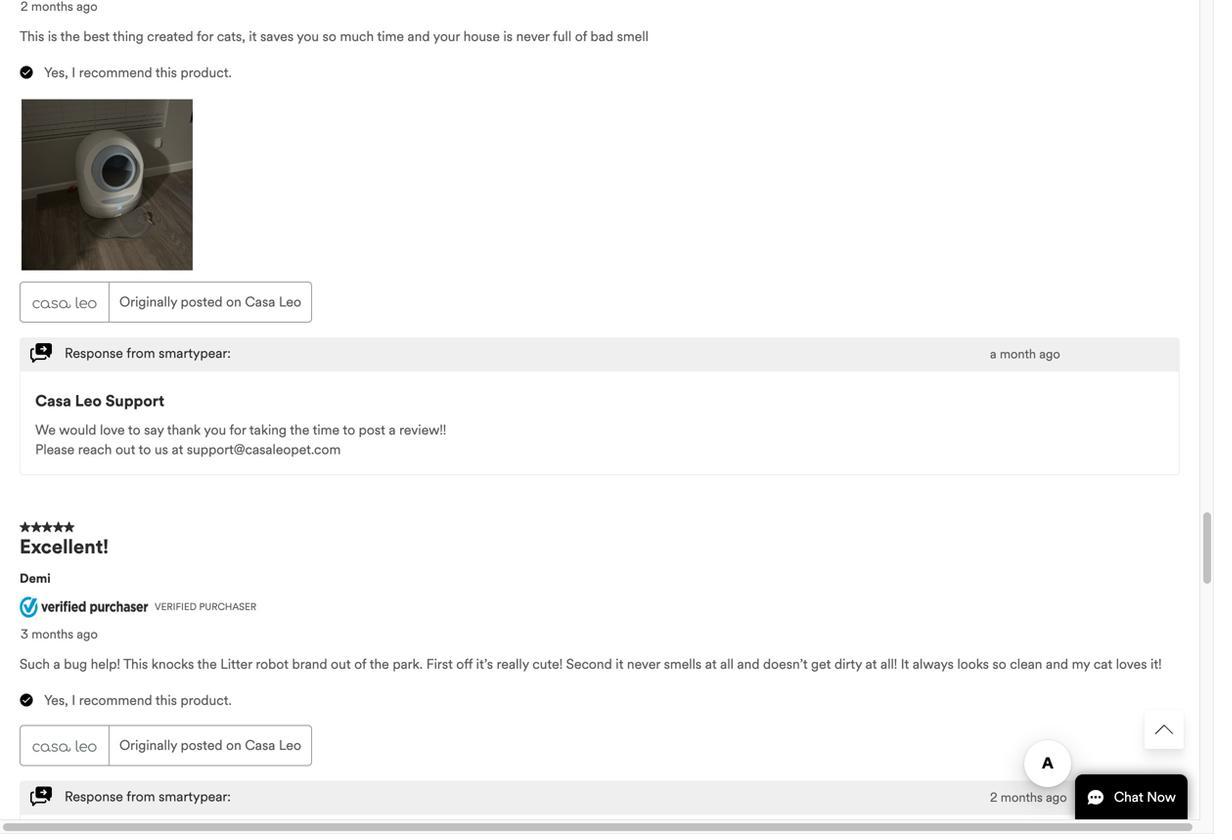 Task type: vqa. For each thing, say whether or not it's contained in the screenshot.
this related to created
yes



Task type: locate. For each thing, give the bounding box(es) containing it.
knocks
[[152, 656, 194, 674]]

1 horizontal spatial months
[[1001, 791, 1043, 806]]

out right brand
[[331, 656, 351, 674]]

2 product. from the top
[[181, 693, 232, 710]]

1 vertical spatial yes,
[[44, 693, 68, 710]]

yes, i recommend this product. down thing
[[44, 64, 232, 81]]

0 vertical spatial ago
[[1040, 347, 1061, 362]]

this for created
[[156, 64, 177, 81]]

2 recommend from the top
[[79, 693, 152, 710]]

1 originally posted on casa leo from the top
[[119, 294, 301, 311]]

at right us in the left of the page
[[172, 442, 183, 459]]

of left park.
[[355, 656, 367, 674]]

yes, i recommend this product. for thing
[[44, 64, 232, 81]]

second
[[566, 656, 612, 674]]

never
[[516, 28, 550, 45], [627, 656, 661, 674]]

park.
[[393, 656, 423, 674]]

1 horizontal spatial for
[[230, 422, 246, 439]]

time left post
[[313, 422, 340, 439]]

looks
[[958, 656, 990, 674]]

2 horizontal spatial at
[[866, 656, 878, 674]]

0 vertical spatial you
[[297, 28, 319, 45]]

1 vertical spatial smartypear:
[[159, 789, 231, 806]]

of right full
[[575, 28, 587, 45]]

of
[[575, 28, 587, 45], [355, 656, 367, 674]]

1 i from the top
[[72, 64, 76, 81]]

all
[[721, 656, 734, 674]]

the
[[60, 28, 80, 45], [290, 422, 310, 439], [197, 656, 217, 674], [370, 656, 389, 674]]

1 horizontal spatial of
[[575, 28, 587, 45]]

2 this from the top
[[156, 693, 177, 710]]

you inside we would love to say thank you for taking the time to post a review!! please reach out to us at support@casaleopet.com
[[204, 422, 226, 439]]

3
[[21, 627, 28, 643]]

to
[[128, 422, 141, 439], [343, 422, 355, 439], [139, 442, 151, 459]]

0 vertical spatial for
[[197, 28, 214, 45]]

1 vertical spatial i
[[72, 693, 76, 710]]

out down love
[[115, 442, 135, 459]]

product. for for
[[181, 64, 232, 81]]

casa
[[245, 294, 275, 311], [35, 392, 71, 411], [245, 738, 275, 755]]

you
[[297, 28, 319, 45], [204, 422, 226, 439]]

1 vertical spatial it
[[616, 656, 624, 674]]

it right cats,
[[249, 28, 257, 45]]

response from smartypear:
[[65, 345, 231, 362], [65, 789, 231, 806]]

1 horizontal spatial and
[[738, 656, 760, 674]]

1 smartypear: from the top
[[159, 345, 231, 362]]

i
[[72, 64, 76, 81], [72, 693, 76, 710]]

response
[[65, 345, 123, 362], [65, 789, 123, 806]]

originally
[[119, 294, 177, 311], [119, 738, 177, 755]]

you right thank
[[204, 422, 226, 439]]

and left your
[[408, 28, 430, 45]]

please
[[35, 442, 75, 459]]

product. down litter
[[181, 693, 232, 710]]

never left full
[[516, 28, 550, 45]]

1 this from the top
[[156, 64, 177, 81]]

you right the saves
[[297, 28, 319, 45]]

2 response from the top
[[65, 789, 123, 806]]

we would love to say thank you for taking the time to post a review!! please reach out to us at support@casaleopet.com
[[35, 422, 447, 459]]

yes, for is
[[44, 64, 68, 81]]

yes,
[[44, 64, 68, 81], [44, 693, 68, 710]]

is
[[48, 28, 57, 45], [504, 28, 513, 45]]

bad
[[591, 28, 614, 45]]

0 horizontal spatial out
[[115, 442, 135, 459]]

1 response from the top
[[65, 345, 123, 362]]

a month ago
[[991, 347, 1061, 362]]

0 vertical spatial a
[[991, 347, 997, 362]]

for left taking
[[230, 422, 246, 439]]

time right much
[[377, 28, 404, 45]]

we
[[35, 422, 56, 439]]

1 vertical spatial posted
[[181, 738, 223, 755]]

a right post
[[389, 422, 396, 439]]

your
[[433, 28, 460, 45]]

0 vertical spatial this
[[156, 64, 177, 81]]

2 from from the top
[[126, 789, 155, 806]]

0 horizontal spatial at
[[172, 442, 183, 459]]

this
[[20, 28, 44, 45], [123, 656, 148, 674]]

1 vertical spatial this
[[123, 656, 148, 674]]

1 vertical spatial time
[[313, 422, 340, 439]]

0 vertical spatial time
[[377, 28, 404, 45]]

0 vertical spatial out
[[115, 442, 135, 459]]

really
[[497, 656, 529, 674]]

2 response from smartypear: from the top
[[65, 789, 231, 806]]

the left park.
[[370, 656, 389, 674]]

1 vertical spatial so
[[993, 656, 1007, 674]]

so
[[323, 28, 337, 45], [993, 656, 1007, 674]]

1 vertical spatial months
[[1001, 791, 1043, 806]]

2 i from the top
[[72, 693, 76, 710]]

2 yes, i recommend this product. from the top
[[44, 693, 232, 710]]

doesn't
[[764, 656, 808, 674]]

0 vertical spatial on
[[226, 294, 242, 311]]

product. for the
[[181, 693, 232, 710]]

recommend down help!
[[79, 693, 152, 710]]

0 vertical spatial response from smartypear:
[[65, 345, 231, 362]]

1 yes, from the top
[[44, 64, 68, 81]]

0 vertical spatial it
[[249, 28, 257, 45]]

ago for a month ago
[[1040, 347, 1061, 362]]

1 vertical spatial casa
[[35, 392, 71, 411]]

so left much
[[323, 28, 337, 45]]

1 vertical spatial product.
[[181, 693, 232, 710]]

this down created
[[156, 64, 177, 81]]

response from smartypear: for 2 months ago
[[65, 789, 231, 806]]

1 vertical spatial ago
[[77, 627, 98, 643]]

from
[[126, 345, 155, 362], [126, 789, 155, 806]]

1 horizontal spatial never
[[627, 656, 661, 674]]

months
[[32, 627, 74, 643], [1001, 791, 1043, 806]]

on
[[226, 294, 242, 311], [226, 738, 242, 755]]

yes, i recommend this product.
[[44, 64, 232, 81], [44, 693, 232, 710]]

product.
[[181, 64, 232, 81], [181, 693, 232, 710]]

0 vertical spatial smartypear:
[[159, 345, 231, 362]]

1 product. from the top
[[181, 64, 232, 81]]

0 vertical spatial i
[[72, 64, 76, 81]]

2 horizontal spatial and
[[1046, 656, 1069, 674]]

this left best in the top of the page
[[20, 28, 44, 45]]

for
[[197, 28, 214, 45], [230, 422, 246, 439]]

much
[[340, 28, 374, 45]]

this right help!
[[123, 656, 148, 674]]

1 vertical spatial never
[[627, 656, 661, 674]]

out inside we would love to say thank you for taking the time to post a review!! please reach out to us at support@casaleopet.com
[[115, 442, 135, 459]]

0 vertical spatial months
[[32, 627, 74, 643]]

to left post
[[343, 422, 355, 439]]

1 recommend from the top
[[79, 64, 152, 81]]

2 smartypear: from the top
[[159, 789, 231, 806]]

at
[[172, 442, 183, 459], [706, 656, 717, 674], [866, 656, 878, 674]]

at left "all!"
[[866, 656, 878, 674]]

1 horizontal spatial it
[[616, 656, 624, 674]]

to left us in the left of the page
[[139, 442, 151, 459]]

to left say
[[128, 422, 141, 439]]

0 horizontal spatial you
[[204, 422, 226, 439]]

such a bug help! this knocks the litter robot brand out of the park. first off it's really cute! second it never smells at all and doesn't get dirty at all! it always looks so clean and my cat loves it!
[[20, 656, 1162, 674]]

ago
[[1040, 347, 1061, 362], [77, 627, 98, 643], [1047, 791, 1068, 806]]

litter
[[220, 656, 252, 674]]

2 originally from the top
[[119, 738, 177, 755]]

time inside we would love to say thank you for taking the time to post a review!! please reach out to us at support@casaleopet.com
[[313, 422, 340, 439]]

months right 3 at the bottom left
[[32, 627, 74, 643]]

i for bug
[[72, 693, 76, 710]]

thing
[[113, 28, 144, 45]]

0 vertical spatial posted
[[181, 294, 223, 311]]

1 vertical spatial recommend
[[79, 693, 152, 710]]

1 vertical spatial of
[[355, 656, 367, 674]]

for left cats,
[[197, 28, 214, 45]]

2 vertical spatial ago
[[1047, 791, 1068, 806]]

0 horizontal spatial and
[[408, 28, 430, 45]]

this for knocks
[[156, 693, 177, 710]]

recommend down thing
[[79, 64, 152, 81]]

a left bug
[[53, 656, 60, 674]]

1 vertical spatial you
[[204, 422, 226, 439]]

at left all
[[706, 656, 717, 674]]

1 horizontal spatial a
[[389, 422, 396, 439]]

1 horizontal spatial out
[[331, 656, 351, 674]]

support
[[105, 392, 165, 411]]

1 vertical spatial leo
[[75, 392, 102, 411]]

product. down cats,
[[181, 64, 232, 81]]

my
[[1072, 656, 1091, 674]]

1 vertical spatial a
[[389, 422, 396, 439]]

0 horizontal spatial months
[[32, 627, 74, 643]]

0 vertical spatial from
[[126, 345, 155, 362]]

1 vertical spatial this
[[156, 693, 177, 710]]

1 originally from the top
[[119, 294, 177, 311]]

1 horizontal spatial is
[[504, 28, 513, 45]]

ago for 2 months ago
[[1047, 791, 1068, 806]]

0 vertical spatial yes,
[[44, 64, 68, 81]]

a left month
[[991, 347, 997, 362]]

smartypear:
[[159, 345, 231, 362], [159, 789, 231, 806]]

0 vertical spatial originally
[[119, 294, 177, 311]]

styled arrow button link
[[1145, 711, 1184, 750]]

1 horizontal spatial at
[[706, 656, 717, 674]]

1 vertical spatial response
[[65, 789, 123, 806]]

2 vertical spatial a
[[53, 656, 60, 674]]

2 horizontal spatial a
[[991, 347, 997, 362]]

out
[[115, 442, 135, 459], [331, 656, 351, 674]]

never left smells
[[627, 656, 661, 674]]

time
[[377, 28, 404, 45], [313, 422, 340, 439]]

all!
[[881, 656, 898, 674]]

is right house
[[504, 28, 513, 45]]

recommend
[[79, 64, 152, 81], [79, 693, 152, 710]]

1 vertical spatial response from smartypear:
[[65, 789, 231, 806]]

1 posted from the top
[[181, 294, 223, 311]]

1 from from the top
[[126, 345, 155, 362]]

0 vertical spatial this
[[20, 28, 44, 45]]

and
[[408, 28, 430, 45], [738, 656, 760, 674], [1046, 656, 1069, 674]]

1 vertical spatial originally posted on casa leo
[[119, 738, 301, 755]]

it
[[901, 656, 910, 674]]

1 vertical spatial on
[[226, 738, 242, 755]]

1 vertical spatial from
[[126, 789, 155, 806]]

0 vertical spatial of
[[575, 28, 587, 45]]

the right taking
[[290, 422, 310, 439]]

0 vertical spatial recommend
[[79, 64, 152, 81]]

the left best in the top of the page
[[60, 28, 80, 45]]

1 vertical spatial yes, i recommend this product.
[[44, 693, 232, 710]]

thank
[[167, 422, 201, 439]]

months for 3
[[32, 627, 74, 643]]

ago up bug
[[77, 627, 98, 643]]

the left litter
[[197, 656, 217, 674]]

1 response from smartypear: from the top
[[65, 345, 231, 362]]

0 vertical spatial response
[[65, 345, 123, 362]]

2 vertical spatial leo
[[279, 738, 301, 755]]

2 posted from the top
[[181, 738, 223, 755]]

this
[[156, 64, 177, 81], [156, 693, 177, 710]]

0 horizontal spatial time
[[313, 422, 340, 439]]

best
[[83, 28, 110, 45]]

posted
[[181, 294, 223, 311], [181, 738, 223, 755]]

2 yes, from the top
[[44, 693, 68, 710]]

it
[[249, 28, 257, 45], [616, 656, 624, 674]]

ago right 2
[[1047, 791, 1068, 806]]

1 yes, i recommend this product. from the top
[[44, 64, 232, 81]]

it right second
[[616, 656, 624, 674]]

0 vertical spatial so
[[323, 28, 337, 45]]

created
[[147, 28, 193, 45]]

originally posted on casa leo
[[119, 294, 301, 311], [119, 738, 301, 755]]

and left the my
[[1046, 656, 1069, 674]]

0 vertical spatial product.
[[181, 64, 232, 81]]

first
[[427, 656, 453, 674]]

0 vertical spatial yes, i recommend this product.
[[44, 64, 232, 81]]

ago for 3 months ago
[[77, 627, 98, 643]]

yes, i recommend this product. down help!
[[44, 693, 232, 710]]

so right looks
[[993, 656, 1007, 674]]

ago right month
[[1040, 347, 1061, 362]]

it's
[[476, 656, 493, 674]]

0 horizontal spatial is
[[48, 28, 57, 45]]

0 horizontal spatial never
[[516, 28, 550, 45]]

smell
[[617, 28, 649, 45]]

1 vertical spatial for
[[230, 422, 246, 439]]

0 vertical spatial leo
[[279, 294, 301, 311]]

is left best in the top of the page
[[48, 28, 57, 45]]

1 vertical spatial originally
[[119, 738, 177, 755]]

reach
[[78, 442, 112, 459]]

this down knocks
[[156, 693, 177, 710]]

0 horizontal spatial it
[[249, 28, 257, 45]]

scroll to top image
[[1156, 721, 1174, 739]]

a
[[991, 347, 997, 362], [389, 422, 396, 439], [53, 656, 60, 674]]

leo
[[279, 294, 301, 311], [75, 392, 102, 411], [279, 738, 301, 755]]

and right all
[[738, 656, 760, 674]]

0 vertical spatial originally posted on casa leo
[[119, 294, 301, 311]]

months right 2
[[1001, 791, 1043, 806]]



Task type: describe. For each thing, give the bounding box(es) containing it.
2 months ago
[[991, 791, 1068, 806]]

3 months ago
[[21, 627, 98, 643]]

help!
[[91, 656, 120, 674]]

2 on from the top
[[226, 738, 242, 755]]

2 vertical spatial casa
[[245, 738, 275, 755]]

loves
[[1117, 656, 1148, 674]]

us
[[155, 442, 168, 459]]

the inside we would love to say thank you for taking the time to post a review!! please reach out to us at support@casaleopet.com
[[290, 422, 310, 439]]

1 vertical spatial out
[[331, 656, 351, 674]]

smartypear: for 2 months ago
[[159, 789, 231, 806]]

smells
[[664, 656, 702, 674]]

1 horizontal spatial time
[[377, 28, 404, 45]]

saves
[[260, 28, 294, 45]]

clean
[[1011, 656, 1043, 674]]

yes, for a
[[44, 693, 68, 710]]

0 horizontal spatial a
[[53, 656, 60, 674]]

recommend for help!
[[79, 693, 152, 710]]

taking
[[250, 422, 287, 439]]

response for 2 months ago
[[65, 789, 123, 806]]

smartypear: for a month ago
[[159, 345, 231, 362]]

cute!
[[533, 656, 563, 674]]

off
[[457, 656, 473, 674]]

from for a month ago
[[126, 345, 155, 362]]

2 is from the left
[[504, 28, 513, 45]]

review!!
[[400, 422, 447, 439]]

casa leo support
[[35, 392, 165, 411]]

0 vertical spatial casa
[[245, 294, 275, 311]]

get
[[812, 656, 831, 674]]

months for 2
[[1001, 791, 1043, 806]]

0 horizontal spatial so
[[323, 28, 337, 45]]

support@casaleopet.com
[[187, 442, 341, 459]]

1 horizontal spatial so
[[993, 656, 1007, 674]]

2 originally posted on casa leo from the top
[[119, 738, 301, 755]]

brand
[[292, 656, 328, 674]]

response from smartypear: for a month ago
[[65, 345, 231, 362]]

would
[[59, 422, 96, 439]]

month
[[1000, 347, 1037, 362]]

love
[[100, 422, 125, 439]]

post
[[359, 422, 386, 439]]

always
[[913, 656, 954, 674]]

1 is from the left
[[48, 28, 57, 45]]

house
[[464, 28, 500, 45]]

robot
[[256, 656, 289, 674]]

say
[[144, 422, 164, 439]]

for inside we would love to say thank you for taking the time to post a review!! please reach out to us at support@casaleopet.com
[[230, 422, 246, 439]]

cat
[[1094, 656, 1113, 674]]

dirty
[[835, 656, 862, 674]]

this is the best thing created for cats, it saves you so much time and your house is never full of bad smell
[[20, 28, 649, 45]]

yes, i recommend this product. for this
[[44, 693, 232, 710]]

response for a month ago
[[65, 345, 123, 362]]

cats,
[[217, 28, 246, 45]]

i for the
[[72, 64, 76, 81]]

recommend for best
[[79, 64, 152, 81]]

0 horizontal spatial this
[[20, 28, 44, 45]]

excellent!
[[20, 536, 108, 560]]

0 horizontal spatial of
[[355, 656, 367, 674]]

it!
[[1151, 656, 1162, 674]]

0 vertical spatial never
[[516, 28, 550, 45]]

full
[[553, 28, 572, 45]]

from for 2 months ago
[[126, 789, 155, 806]]

1 horizontal spatial you
[[297, 28, 319, 45]]

0 horizontal spatial for
[[197, 28, 214, 45]]

1 on from the top
[[226, 294, 242, 311]]

a inside we would love to say thank you for taking the time to post a review!! please reach out to us at support@casaleopet.com
[[389, 422, 396, 439]]

bug
[[64, 656, 87, 674]]

such
[[20, 656, 50, 674]]

at inside we would love to say thank you for taking the time to post a review!! please reach out to us at support@casaleopet.com
[[172, 442, 183, 459]]

2
[[991, 791, 998, 806]]

1 horizontal spatial this
[[123, 656, 148, 674]]



